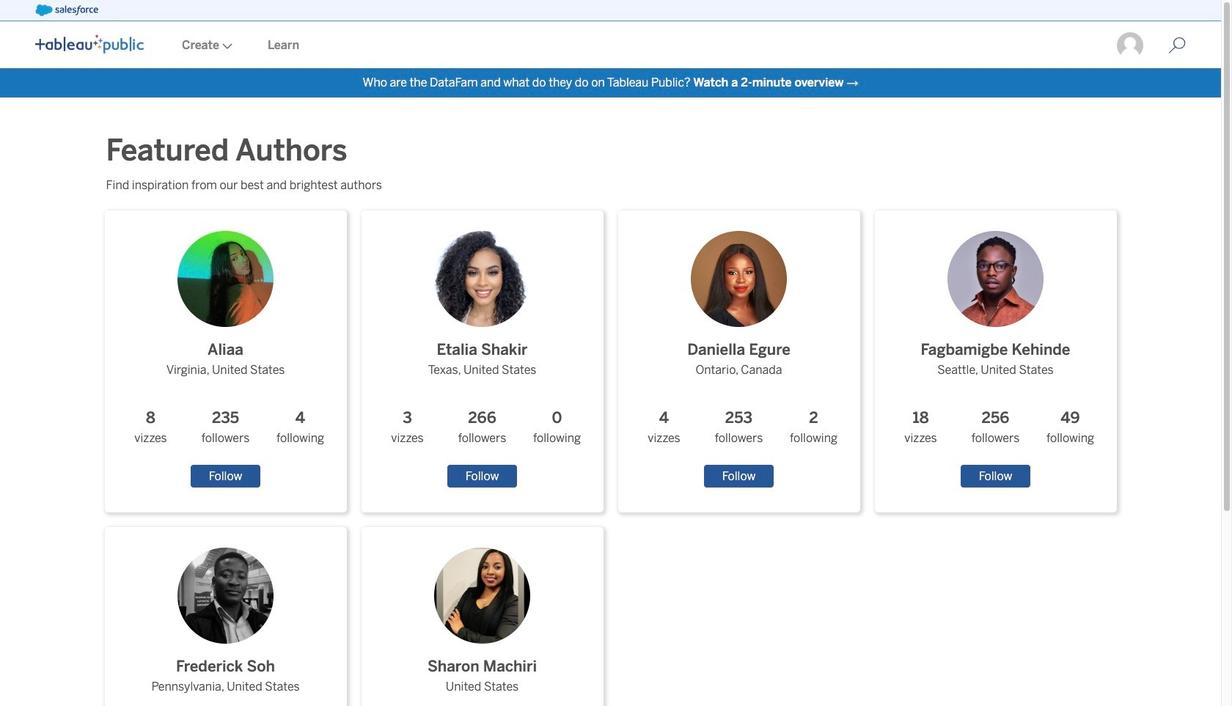 Task type: vqa. For each thing, say whether or not it's contained in the screenshot.
Featured Authors heading
yes



Task type: locate. For each thing, give the bounding box(es) containing it.
create image
[[219, 43, 233, 49]]

avatar image for fagbamigbe kehinde image
[[948, 231, 1044, 327]]

avatar image for daniella egure image
[[691, 231, 787, 327]]

featured authors heading
[[106, 130, 359, 171]]

avatar image for sharon machiri image
[[434, 548, 530, 644]]

avatar image for aliaa image
[[178, 231, 274, 327]]



Task type: describe. For each thing, give the bounding box(es) containing it.
go to search image
[[1151, 37, 1204, 54]]

tara.schultz image
[[1116, 31, 1145, 60]]

avatar image for frederick  soh image
[[178, 548, 274, 644]]

avatar image for etalia shakir image
[[434, 231, 530, 327]]

salesforce logo image
[[35, 4, 98, 16]]

logo image
[[35, 34, 144, 54]]



